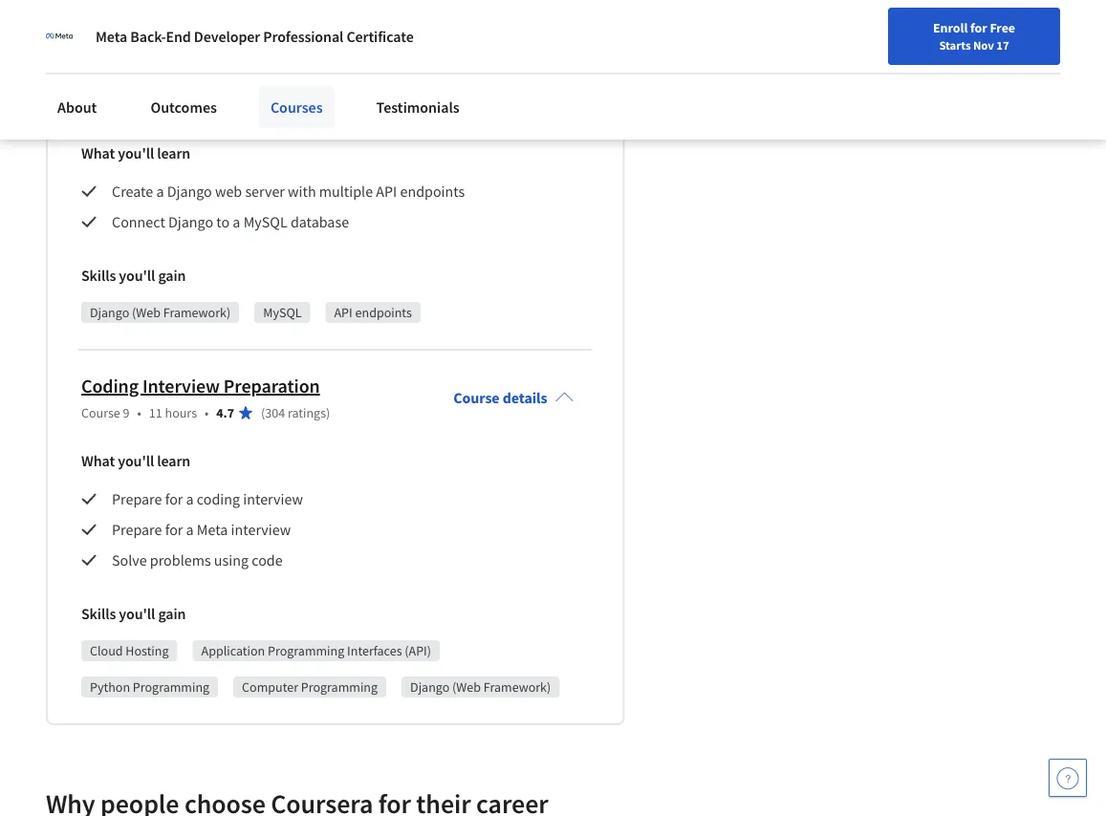Task type: vqa. For each thing, say whether or not it's contained in the screenshot.
There are 4 modules in this course
no



Task type: locate. For each thing, give the bounding box(es) containing it.
hours right 11
[[165, 404, 197, 422]]

what down course 8
[[81, 143, 115, 162]]

0 vertical spatial hours
[[165, 96, 197, 114]]

learn
[[157, 143, 191, 162], [157, 451, 191, 470]]

back- up course 8
[[81, 66, 126, 90]]

a
[[156, 182, 164, 201], [233, 212, 241, 231], [186, 490, 194, 509], [186, 520, 194, 539]]

0 vertical spatial prepare
[[112, 490, 162, 509]]

skills for coding interview preparation
[[81, 604, 116, 623]]

2 ( from the top
[[261, 404, 265, 422]]

2 prepare from the top
[[112, 520, 162, 539]]

1 prepare from the top
[[112, 490, 162, 509]]

9
[[123, 404, 130, 422]]

solve
[[112, 551, 147, 570]]

django (web framework) up interview
[[90, 304, 231, 321]]

0 vertical spatial learn
[[157, 143, 191, 162]]

hours
[[165, 96, 197, 114], [165, 404, 197, 422]]

mysql down server
[[244, 212, 288, 231]]

1 what you'll learn from the top
[[81, 143, 191, 162]]

1 course details button from the top
[[438, 53, 590, 126]]

learn for end
[[157, 143, 191, 162]]

0 vertical spatial )
[[320, 96, 324, 114]]

django (web framework) down (api) at bottom
[[410, 679, 551, 696]]

end up 20
[[126, 66, 157, 90]]

gain down the connect at the top
[[158, 266, 186, 285]]

• left 4.6
[[205, 96, 209, 114]]

ratings right 304
[[288, 404, 326, 422]]

0 vertical spatial course details button
[[438, 53, 590, 126]]

0 vertical spatial meta
[[96, 27, 127, 46]]

starts
[[940, 37, 971, 53]]

0 horizontal spatial api
[[334, 304, 353, 321]]

certificate
[[347, 27, 414, 46]]

1 learn from the top
[[157, 143, 191, 162]]

gain for end
[[158, 266, 186, 285]]

create a django web server with multiple api endpoints
[[112, 182, 468, 201]]

programming
[[268, 643, 345, 660], [133, 679, 210, 696], [301, 679, 378, 696]]

1 details from the top
[[503, 80, 548, 99]]

1 gain from the top
[[158, 266, 186, 285]]

menu item
[[775, 19, 898, 81]]

interview for prepare for a coding interview
[[243, 490, 303, 509]]

) for 76 ratings
[[320, 96, 324, 114]]

) right 304
[[326, 404, 330, 422]]

1 horizontal spatial framework)
[[484, 679, 551, 696]]

django (web framework)
[[90, 304, 231, 321], [410, 679, 551, 696]]

2 skills from the top
[[81, 604, 116, 623]]

1 vertical spatial learn
[[157, 451, 191, 470]]

2 course details button from the top
[[438, 361, 590, 434]]

for
[[971, 19, 988, 36], [165, 490, 183, 509], [165, 520, 183, 539]]

2 gain from the top
[[158, 604, 186, 623]]

skills you'll gain
[[81, 266, 186, 285], [81, 604, 186, 623]]

endpoints
[[400, 182, 465, 201], [355, 304, 412, 321]]

0 vertical spatial (
[[261, 96, 265, 114]]

)
[[320, 96, 324, 114], [326, 404, 330, 422]]

( down preparation
[[261, 404, 265, 422]]

coursera image
[[10, 16, 131, 46]]

show notifications image
[[918, 24, 941, 47]]

you'll down course 9 • 11 hours • at left
[[118, 451, 154, 470]]

mysql
[[244, 212, 288, 231], [263, 304, 302, 321]]

hours right 20
[[165, 96, 197, 114]]

meta
[[96, 27, 127, 46], [197, 520, 228, 539]]

0 horizontal spatial framework)
[[163, 304, 231, 321]]

you'll up create
[[118, 143, 154, 162]]

for for starts
[[971, 19, 988, 36]]

1 vertical spatial framework)
[[484, 679, 551, 696]]

interview up code
[[231, 520, 291, 539]]

programming down the 'hosting'
[[133, 679, 210, 696]]

end up "back-end developer capstone"
[[166, 27, 191, 46]]

0 vertical spatial for
[[971, 19, 988, 36]]

1 vertical spatial )
[[326, 404, 330, 422]]

programming for computer
[[301, 679, 378, 696]]

1 horizontal spatial api
[[376, 182, 397, 201]]

2 learn from the top
[[157, 451, 191, 470]]

1 vertical spatial what
[[81, 451, 115, 470]]

0 vertical spatial back-
[[130, 27, 166, 46]]

1 vertical spatial skills you'll gain
[[81, 604, 186, 623]]

what you'll learn for back-
[[81, 143, 191, 162]]

course details button for coding interview preparation
[[438, 361, 590, 434]]

courses
[[271, 98, 323, 117]]

gain for interview
[[158, 604, 186, 623]]

what you'll learn up create
[[81, 143, 191, 162]]

2 hours from the top
[[165, 404, 197, 422]]

skills you'll gain down the connect at the top
[[81, 266, 186, 285]]

for inside enroll for free starts nov 17
[[971, 19, 988, 36]]

) down capstone
[[320, 96, 324, 114]]

0 vertical spatial endpoints
[[400, 182, 465, 201]]

1 vertical spatial course details button
[[438, 361, 590, 434]]

django up coding
[[90, 304, 129, 321]]

• for hours
[[205, 96, 209, 114]]

0 horizontal spatial meta
[[96, 27, 127, 46]]

( 76 ratings )
[[261, 96, 324, 114]]

1 skills from the top
[[81, 266, 116, 285]]

interview right the coding
[[243, 490, 303, 509]]

1 what from the top
[[81, 143, 115, 162]]

developer up "outcomes"
[[161, 66, 244, 90]]

course details button
[[438, 53, 590, 126], [438, 361, 590, 434]]

learn down outcomes link
[[157, 143, 191, 162]]

testimonials
[[376, 98, 460, 117]]

details
[[503, 80, 548, 99], [503, 388, 548, 407]]

skills you'll gain for coding
[[81, 604, 186, 623]]

11
[[149, 404, 162, 422]]

you'll
[[118, 143, 154, 162], [119, 266, 155, 285], [118, 451, 154, 470], [119, 604, 155, 623]]

what for back-end developer capstone
[[81, 143, 115, 162]]

1 vertical spatial django (web framework)
[[410, 679, 551, 696]]

programming down application programming interfaces (api)
[[301, 679, 378, 696]]

1 vertical spatial ratings
[[288, 404, 326, 422]]

1 ( from the top
[[261, 96, 265, 114]]

help center image
[[1057, 767, 1080, 790]]

using
[[214, 551, 249, 570]]

1 vertical spatial gain
[[158, 604, 186, 623]]

programming for application
[[268, 643, 345, 660]]

hosting
[[126, 643, 169, 660]]

0 vertical spatial what
[[81, 143, 115, 162]]

skills
[[81, 266, 116, 285], [81, 604, 116, 623]]

django
[[167, 182, 212, 201], [168, 212, 213, 231], [90, 304, 129, 321], [410, 679, 450, 696]]

ratings for 76 ratings
[[281, 96, 320, 114]]

django left web
[[167, 182, 212, 201]]

api endpoints
[[334, 304, 412, 321]]

skills down the connect at the top
[[81, 266, 116, 285]]

1 vertical spatial developer
[[161, 66, 244, 90]]

interfaces
[[347, 643, 402, 660]]

learn up prepare for a coding interview
[[157, 451, 191, 470]]

0 horizontal spatial )
[[320, 96, 324, 114]]

a right create
[[156, 182, 164, 201]]

ratings
[[281, 96, 320, 114], [288, 404, 326, 422]]

coding
[[197, 490, 240, 509]]

None search field
[[242, 12, 385, 50]]

1 vertical spatial back-
[[81, 66, 126, 90]]

outcomes
[[151, 98, 217, 117]]

a left the coding
[[186, 490, 194, 509]]

0 vertical spatial (web
[[132, 304, 161, 321]]

1 vertical spatial details
[[503, 388, 548, 407]]

what you'll learn
[[81, 143, 191, 162], [81, 451, 191, 470]]

8
[[123, 96, 130, 114]]

interview
[[243, 490, 303, 509], [231, 520, 291, 539]]

2 skills you'll gain from the top
[[81, 604, 186, 623]]

1 vertical spatial (
[[261, 404, 265, 422]]

1 horizontal spatial django (web framework)
[[410, 679, 551, 696]]

4.7
[[216, 404, 234, 422]]

0 vertical spatial api
[[376, 182, 397, 201]]

0 vertical spatial django (web framework)
[[90, 304, 231, 321]]

coding interview preparation
[[81, 374, 320, 398]]

ratings right 76
[[281, 96, 320, 114]]

1 vertical spatial interview
[[231, 520, 291, 539]]

developer up back-end developer capstone link
[[194, 27, 260, 46]]

for for coding
[[165, 490, 183, 509]]

1 horizontal spatial meta
[[197, 520, 228, 539]]

0 vertical spatial ratings
[[281, 96, 320, 114]]

course 8
[[81, 96, 130, 114]]

4.6
[[216, 96, 234, 114]]

( left courses
[[261, 96, 265, 114]]

0 vertical spatial course details
[[454, 80, 548, 99]]

• right 9
[[137, 404, 141, 422]]

prepare for prepare for a meta interview
[[112, 520, 162, 539]]

course details button for back-end developer capstone
[[438, 53, 590, 126]]

meta image
[[46, 23, 73, 50]]

what down course 9 • 11 hours • at left
[[81, 451, 115, 470]]

capstone
[[248, 66, 324, 90]]

course details
[[454, 80, 548, 99], [454, 388, 548, 407]]

back-
[[130, 27, 166, 46], [81, 66, 126, 90]]

1 horizontal spatial end
[[166, 27, 191, 46]]

api
[[376, 182, 397, 201], [334, 304, 353, 321]]

0 vertical spatial what you'll learn
[[81, 143, 191, 162]]

0 vertical spatial interview
[[243, 490, 303, 509]]

ratings for 304 ratings
[[288, 404, 326, 422]]

1 vertical spatial what you'll learn
[[81, 451, 191, 470]]

•
[[205, 96, 209, 114], [137, 404, 141, 422], [205, 404, 209, 422]]

meta down prepare for a coding interview
[[197, 520, 228, 539]]

76
[[265, 96, 278, 114]]

0 vertical spatial skills you'll gain
[[81, 266, 186, 285]]

free
[[990, 19, 1016, 36]]

create
[[112, 182, 153, 201]]

what
[[81, 143, 115, 162], [81, 451, 115, 470]]

for up problems
[[165, 520, 183, 539]]

1 vertical spatial course details
[[454, 388, 548, 407]]

0 vertical spatial gain
[[158, 266, 186, 285]]

programming up computer programming
[[268, 643, 345, 660]]

computer programming
[[242, 679, 378, 696]]

1 vertical spatial meta
[[197, 520, 228, 539]]

back- up "back-end developer capstone"
[[130, 27, 166, 46]]

0 vertical spatial skills
[[81, 266, 116, 285]]

(
[[261, 96, 265, 114], [261, 404, 265, 422]]

1 horizontal spatial back-
[[130, 27, 166, 46]]

2 vertical spatial for
[[165, 520, 183, 539]]

1 vertical spatial for
[[165, 490, 183, 509]]

prepare
[[112, 490, 162, 509], [112, 520, 162, 539]]

prepare for a meta interview
[[112, 520, 291, 539]]

outcomes link
[[139, 86, 229, 128]]

2 what you'll learn from the top
[[81, 451, 191, 470]]

gain up the 'hosting'
[[158, 604, 186, 623]]

a up solve problems using code
[[186, 520, 194, 539]]

1 vertical spatial hours
[[165, 404, 197, 422]]

0 vertical spatial details
[[503, 80, 548, 99]]

0 horizontal spatial end
[[126, 66, 157, 90]]

you'll down the connect at the top
[[119, 266, 155, 285]]

( for 76
[[261, 96, 265, 114]]

(web
[[132, 304, 161, 321], [453, 679, 481, 696]]

for up nov
[[971, 19, 988, 36]]

end
[[166, 27, 191, 46], [126, 66, 157, 90]]

skills you'll gain up cloud hosting
[[81, 604, 186, 623]]

about
[[57, 98, 97, 117]]

api right multiple
[[376, 182, 397, 201]]

course
[[454, 80, 500, 99], [81, 96, 120, 114], [454, 388, 500, 407], [81, 404, 120, 422]]

enroll
[[934, 19, 968, 36]]

1 skills you'll gain from the top
[[81, 266, 186, 285]]

1 vertical spatial skills
[[81, 604, 116, 623]]

1 horizontal spatial )
[[326, 404, 330, 422]]

0 vertical spatial framework)
[[163, 304, 231, 321]]

python programming
[[90, 679, 210, 696]]

developer
[[194, 27, 260, 46], [161, 66, 244, 90]]

api down database
[[334, 304, 353, 321]]

2 what from the top
[[81, 451, 115, 470]]

for up prepare for a meta interview
[[165, 490, 183, 509]]

gain
[[158, 266, 186, 285], [158, 604, 186, 623]]

skills up cloud
[[81, 604, 116, 623]]

0 horizontal spatial django (web framework)
[[90, 304, 231, 321]]

what you'll learn down course 9 • 11 hours • at left
[[81, 451, 191, 470]]

application programming interfaces (api)
[[201, 643, 431, 660]]

mysql up preparation
[[263, 304, 302, 321]]

1 vertical spatial prepare
[[112, 520, 162, 539]]

framework)
[[163, 304, 231, 321], [484, 679, 551, 696]]

meta right meta image
[[96, 27, 127, 46]]

1 horizontal spatial (web
[[453, 679, 481, 696]]



Task type: describe. For each thing, give the bounding box(es) containing it.
programming for python
[[133, 679, 210, 696]]

problems
[[150, 551, 211, 570]]

1 vertical spatial (web
[[453, 679, 481, 696]]

20 hours •
[[149, 96, 209, 114]]

1 hours from the top
[[165, 96, 197, 114]]

2 course details from the top
[[454, 388, 548, 407]]

1 vertical spatial mysql
[[263, 304, 302, 321]]

0 vertical spatial developer
[[194, 27, 260, 46]]

skills for back-end developer capstone
[[81, 266, 116, 285]]

enroll for free starts nov 17
[[934, 19, 1016, 53]]

server
[[245, 182, 285, 201]]

0 vertical spatial mysql
[[244, 212, 288, 231]]

web
[[215, 182, 242, 201]]

for for meta
[[165, 520, 183, 539]]

1 vertical spatial api
[[334, 304, 353, 321]]

prepare for a coding interview
[[112, 490, 303, 509]]

coding
[[81, 374, 139, 398]]

database
[[291, 212, 349, 231]]

application
[[201, 643, 265, 660]]

code
[[252, 551, 283, 570]]

cloud hosting
[[90, 643, 169, 660]]

you'll up cloud hosting
[[119, 604, 155, 623]]

solve problems using code
[[112, 551, 283, 570]]

to
[[216, 212, 230, 231]]

learn for interview
[[157, 451, 191, 470]]

skills you'll gain for back-
[[81, 266, 186, 285]]

connect django to a mysql database
[[112, 212, 352, 231]]

0 vertical spatial end
[[166, 27, 191, 46]]

coding interview preparation link
[[81, 374, 320, 398]]

) for 304 ratings
[[326, 404, 330, 422]]

nov
[[974, 37, 995, 53]]

django down (api) at bottom
[[410, 679, 450, 696]]

preparation
[[224, 374, 320, 398]]

testimonials link
[[365, 86, 471, 128]]

python
[[90, 679, 130, 696]]

2 details from the top
[[503, 388, 548, 407]]

back-end developer capstone
[[81, 66, 324, 90]]

about link
[[46, 86, 108, 128]]

course 9 • 11 hours •
[[81, 404, 209, 422]]

interview
[[142, 374, 220, 398]]

• for 9
[[137, 404, 141, 422]]

1 vertical spatial endpoints
[[355, 304, 412, 321]]

django left to
[[168, 212, 213, 231]]

what for coding interview preparation
[[81, 451, 115, 470]]

0 horizontal spatial (web
[[132, 304, 161, 321]]

computer
[[242, 679, 298, 696]]

a right to
[[233, 212, 241, 231]]

multiple
[[319, 182, 373, 201]]

what you'll learn for coding
[[81, 451, 191, 470]]

meta back-end developer professional certificate
[[96, 27, 414, 46]]

prepare for prepare for a coding interview
[[112, 490, 162, 509]]

cloud
[[90, 643, 123, 660]]

20
[[149, 96, 162, 114]]

courses link
[[259, 86, 334, 128]]

connect
[[112, 212, 165, 231]]

professional
[[263, 27, 344, 46]]

17
[[997, 37, 1010, 53]]

0 horizontal spatial back-
[[81, 66, 126, 90]]

• left 4.7
[[205, 404, 209, 422]]

1 course details from the top
[[454, 80, 548, 99]]

1 vertical spatial end
[[126, 66, 157, 90]]

back-end developer capstone link
[[81, 66, 324, 90]]

( for 304
[[261, 404, 265, 422]]

interview for prepare for a meta interview
[[231, 520, 291, 539]]

( 304 ratings )
[[261, 404, 330, 422]]

304
[[265, 404, 285, 422]]

(api)
[[405, 643, 431, 660]]

with
[[288, 182, 316, 201]]



